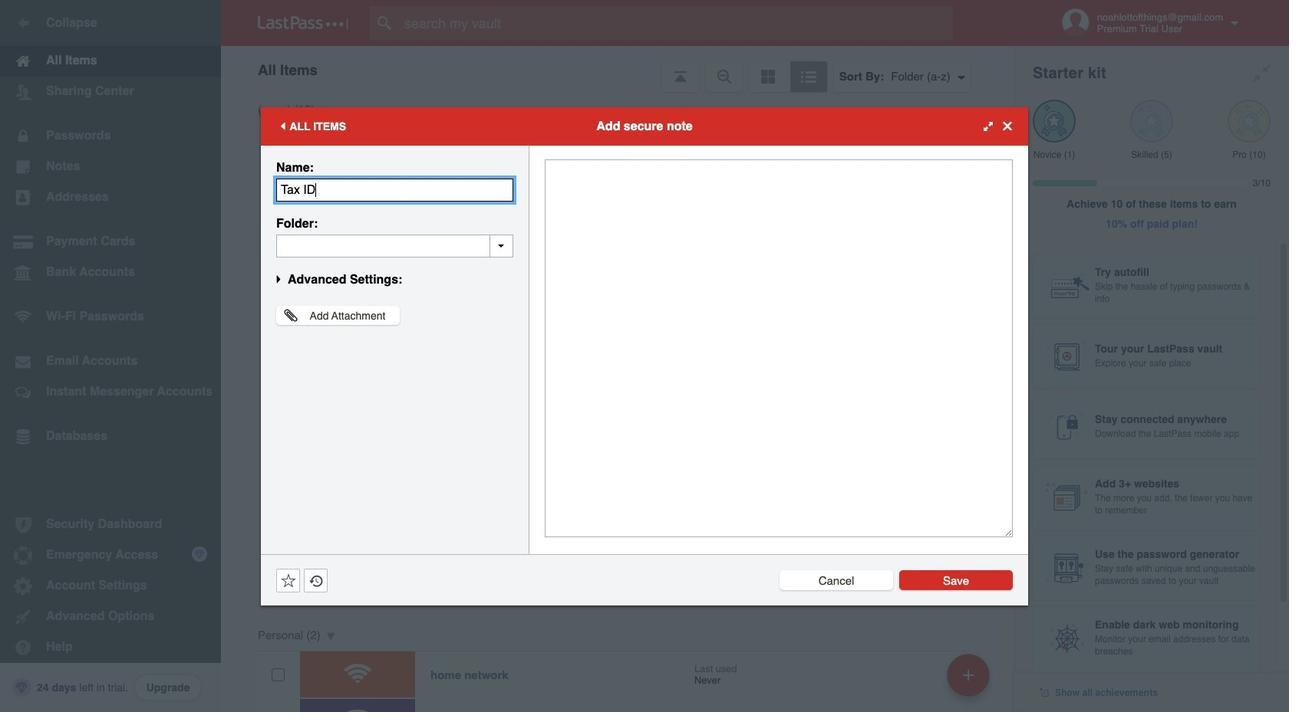 Task type: locate. For each thing, give the bounding box(es) containing it.
None text field
[[545, 159, 1013, 537], [276, 178, 513, 201], [276, 234, 513, 257], [545, 159, 1013, 537], [276, 178, 513, 201], [276, 234, 513, 257]]

search my vault text field
[[370, 6, 983, 40]]

main navigation navigation
[[0, 0, 221, 713]]

new item image
[[963, 670, 974, 681]]

dialog
[[261, 107, 1028, 606]]



Task type: describe. For each thing, give the bounding box(es) containing it.
vault options navigation
[[221, 46, 1014, 92]]

Search search field
[[370, 6, 983, 40]]

lastpass image
[[258, 16, 348, 30]]

new item navigation
[[941, 650, 999, 713]]



